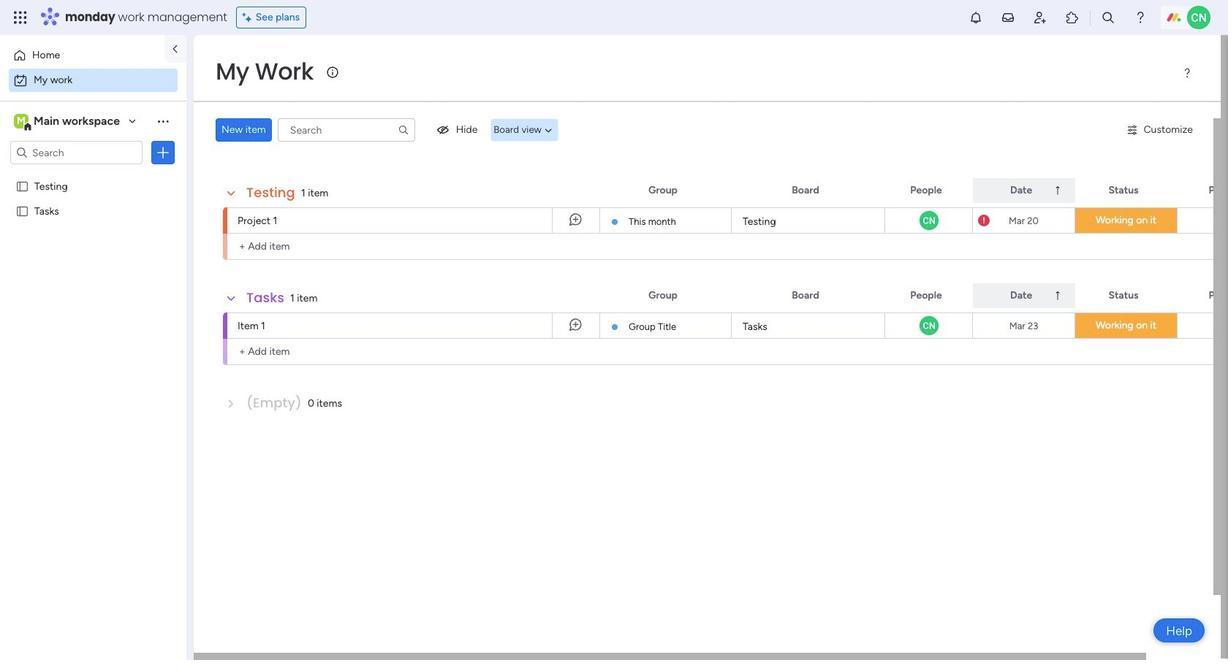 Task type: describe. For each thing, give the bounding box(es) containing it.
v2 overdue deadline image
[[978, 214, 990, 228]]

1 vertical spatial option
[[9, 69, 178, 92]]

1 column header from the top
[[973, 178, 1075, 203]]

0 vertical spatial option
[[9, 44, 156, 67]]

2 column header from the top
[[973, 284, 1075, 309]]

menu image
[[1181, 67, 1193, 79]]

help image
[[1133, 10, 1148, 25]]

search image
[[398, 124, 409, 136]]

cool name image
[[1187, 6, 1211, 29]]

Filter dashboard by text search field
[[278, 118, 415, 142]]

workspace selection element
[[14, 113, 122, 132]]

2 vertical spatial option
[[0, 173, 186, 176]]

public board image
[[15, 179, 29, 193]]



Task type: locate. For each thing, give the bounding box(es) containing it.
2 sort image from the top
[[1052, 290, 1064, 302]]

options image
[[156, 145, 170, 160]]

workspace image
[[14, 113, 29, 129]]

update feed image
[[1001, 10, 1016, 25]]

invite members image
[[1033, 10, 1048, 25]]

0 vertical spatial sort image
[[1052, 185, 1064, 197]]

select product image
[[13, 10, 28, 25]]

list box
[[0, 171, 186, 421]]

Search in workspace field
[[31, 144, 122, 161]]

monday marketplace image
[[1065, 10, 1080, 25]]

notifications image
[[969, 10, 983, 25]]

option
[[9, 44, 156, 67], [9, 69, 178, 92], [0, 173, 186, 176]]

column header
[[973, 178, 1075, 203], [973, 284, 1075, 309]]

1 sort image from the top
[[1052, 185, 1064, 197]]

None search field
[[278, 118, 415, 142]]

search everything image
[[1101, 10, 1116, 25]]

0 vertical spatial column header
[[973, 178, 1075, 203]]

see plans image
[[243, 10, 256, 26]]

1 vertical spatial sort image
[[1052, 290, 1064, 302]]

sort image
[[1052, 185, 1064, 197], [1052, 290, 1064, 302]]

workspace options image
[[156, 114, 170, 128]]

1 vertical spatial column header
[[973, 284, 1075, 309]]

public board image
[[15, 204, 29, 218]]



Task type: vqa. For each thing, say whether or not it's contained in the screenshot.
Remove from favorites icon to the right
no



